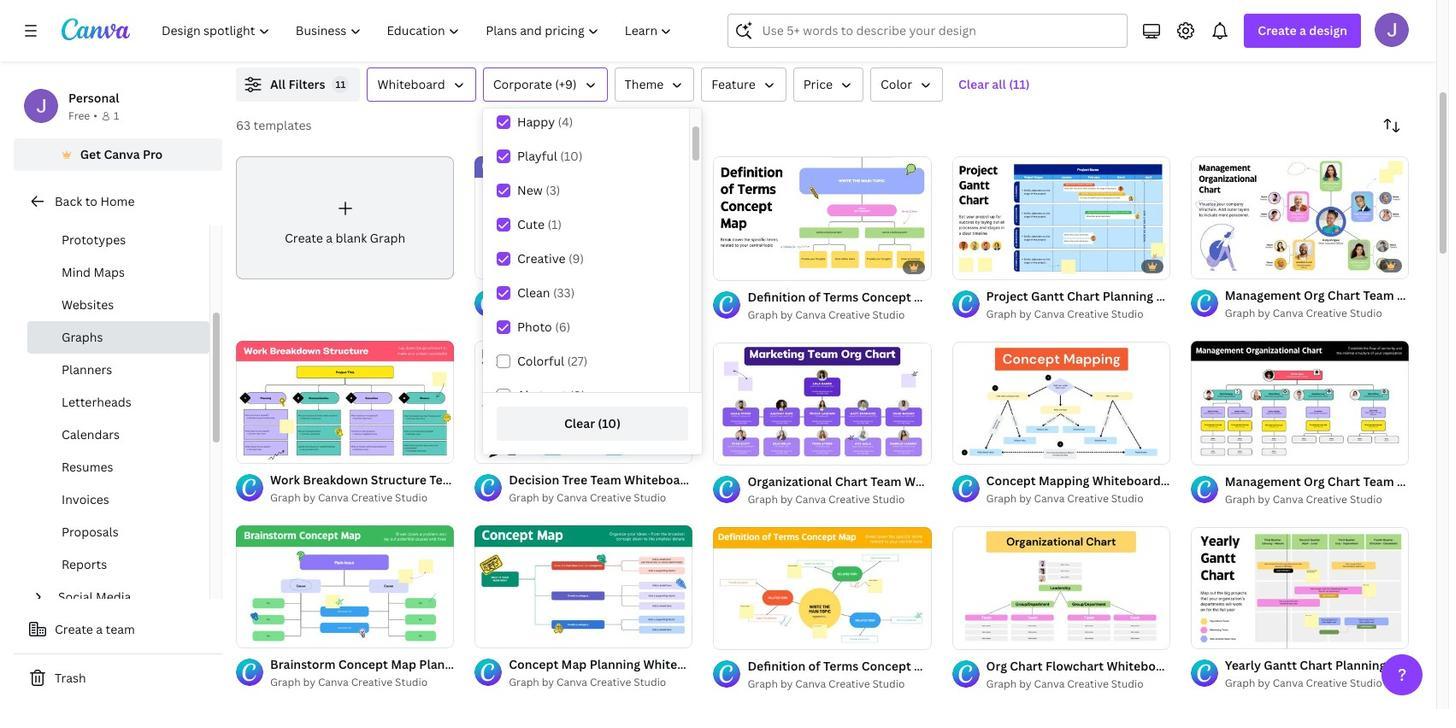 Task type: describe. For each thing, give the bounding box(es) containing it.
colorful (27)
[[517, 353, 588, 369]]

blank
[[336, 230, 367, 246]]

social media
[[58, 589, 131, 606]]

graph by canva creative studio link for "brainstorm concept map planning whiteboard in green purple blue simple colorful style" image
[[270, 675, 454, 692]]

graph by canva creative studio for "brainstorm concept map planning whiteboard in green purple blue simple colorful style" image
[[270, 676, 428, 690]]

(11)
[[1009, 76, 1030, 92]]

studio inside the concept mapping whiteboard in orange purple basic style graph by canva creative studio
[[1112, 492, 1144, 507]]

graph for concept map planning whiteboard in green blue modern professional style image
[[509, 675, 540, 690]]

1
[[114, 109, 119, 123]]

graph for organizational chart team whiteboard in royal purple pastel purple friendly professional style image
[[748, 493, 778, 507]]

studio for management org chart team whiteboard in black red green trendy sticker style image
[[1350, 492, 1383, 507]]

letterheads
[[62, 394, 131, 411]]

graph by canva creative studio for project gantt chart planning whiteboard in blue simple colorful style image
[[987, 307, 1144, 322]]

studio for the yearly gantt chart planning whiteboard in green yellow spaced color blocks style image
[[1350, 677, 1383, 691]]

basic
[[1264, 473, 1295, 490]]

cute
[[517, 216, 545, 233]]

creative for project gantt chart planning whiteboard in blue simple colorful style image
[[1068, 307, 1109, 322]]

studio for definition of terms concept map planning whiteboard in light blue pink green spaced color blocks style image on the top of the page
[[873, 308, 905, 323]]

to
[[85, 193, 97, 210]]

all
[[270, 76, 286, 92]]

prototypes
[[62, 232, 126, 248]]

color
[[881, 76, 913, 92]]

graph for project gantt chart planning whiteboard in blue simple colorful style image
[[987, 307, 1017, 322]]

resumes
[[62, 459, 113, 476]]

whiteboard inside button
[[378, 76, 445, 92]]

team
[[106, 622, 135, 638]]

11
[[336, 78, 346, 91]]

graph by canva creative studio link for definition of terms concept map planning whiteboard in light blue pink green spaced color blocks style image on the top of the page
[[748, 307, 932, 324]]

creative for organizational chart team whiteboard in royal purple pastel purple friendly professional style image
[[829, 493, 870, 507]]

clear (10) button
[[497, 407, 689, 441]]

graph by canva creative studio for definition of terms concept map planning whiteboard in yellow green red simple colorful style image
[[748, 677, 905, 692]]

in
[[1164, 473, 1175, 490]]

mind
[[62, 264, 91, 281]]

creative for the yearly gantt chart planning whiteboard in green yellow spaced color blocks style image
[[1306, 677, 1348, 691]]

management org chart team whiteboard in blue green spaced color blocks style image
[[1191, 156, 1410, 279]]

graph inside the concept mapping whiteboard in orange purple basic style graph by canva creative studio
[[987, 492, 1017, 507]]

graph by canva creative studio for the yearly gantt chart planning whiteboard in green yellow spaced color blocks style image
[[1225, 677, 1383, 691]]

mapping
[[1039, 473, 1090, 490]]

(9) for creative (9)
[[569, 251, 584, 267]]

clear (10)
[[564, 416, 621, 432]]

canva for work breakdown structure team whiteboard in red purple green trendy stickers style image
[[318, 491, 349, 506]]

studio for org chart flowchart whiteboard in yellow pink spaced color blocks style image
[[1112, 677, 1144, 692]]

maps
[[94, 264, 125, 281]]

graph by canva creative studio for work breakdown structure team whiteboard in red purple green trendy stickers style image
[[270, 491, 428, 506]]

top level navigation element
[[151, 14, 687, 48]]

clear all (11)
[[959, 76, 1030, 92]]

mind maps link
[[27, 257, 210, 289]]

by for management org chart team whiteboard in blue green spaced color blocks style image
[[1258, 306, 1271, 321]]

organizational chart team whiteboard in royal purple pastel purple friendly professional style image
[[714, 343, 932, 466]]

creative for concept map planning whiteboard in green blue modern professional style image
[[590, 675, 632, 690]]

planners link
[[27, 354, 210, 387]]

reports
[[62, 557, 107, 573]]

studio for definition of terms concept map planning whiteboard in yellow green red simple colorful style image
[[873, 677, 905, 692]]

corporate (+9) button
[[483, 68, 608, 102]]

colorful
[[517, 353, 565, 369]]

(1)
[[548, 216, 562, 233]]

graph for definition of terms concept map planning whiteboard in light blue pink green spaced color blocks style image on the top of the page
[[748, 308, 778, 323]]

(27)
[[568, 353, 588, 369]]

whiteboard inside the concept mapping whiteboard in orange purple basic style graph by canva creative studio
[[1093, 473, 1161, 490]]

social media link
[[51, 582, 199, 614]]

•
[[93, 109, 97, 123]]

planners
[[62, 362, 112, 378]]

clean (33)
[[517, 285, 575, 301]]

abstract
[[517, 387, 567, 404]]

style
[[1298, 473, 1328, 490]]

letterheads link
[[27, 387, 210, 419]]

a for blank
[[326, 230, 333, 246]]

studio for work breakdown structure team whiteboard in red purple green trendy stickers style image
[[395, 491, 428, 506]]

(6)
[[555, 319, 571, 335]]

studio for management org chart team whiteboard in blue green spaced color blocks style image
[[1350, 306, 1383, 321]]

photo
[[517, 319, 552, 335]]

invoices
[[62, 492, 109, 508]]

graph by canva creative studio for concept map planning whiteboard in green blue modern professional style image
[[509, 675, 666, 690]]

creative for "brainstorm concept map planning whiteboard in green purple blue simple colorful style" image
[[351, 676, 393, 690]]

graph for "brainstorm concept map planning whiteboard in green purple blue simple colorful style" image
[[270, 676, 301, 690]]

social
[[58, 589, 93, 606]]

graph by canva creative studio for management org chart team whiteboard in black red green trendy sticker style image
[[1225, 492, 1383, 507]]

websites link
[[27, 289, 210, 322]]

theme button
[[615, 68, 695, 102]]

prototypes link
[[27, 224, 210, 257]]

canva for the yearly gantt chart planning whiteboard in green yellow spaced color blocks style image
[[1273, 677, 1304, 691]]

jacob simon image
[[1375, 13, 1410, 47]]

home
[[100, 193, 135, 210]]

create for create a blank graph
[[285, 230, 323, 246]]

corporate
[[493, 76, 552, 92]]

all
[[992, 76, 1007, 92]]

concept mapping whiteboard in orange purple basic style image
[[952, 342, 1171, 465]]

filters
[[289, 76, 325, 92]]

(+9)
[[555, 76, 577, 92]]

trash link
[[14, 662, 222, 696]]

graph for management org chart team whiteboard in black red green trendy sticker style image
[[1225, 492, 1256, 507]]

graph by canva creative studio link for concept map planning whiteboard in green blue modern professional style image
[[509, 675, 693, 692]]

playful (10)
[[517, 148, 583, 164]]

personal
[[68, 90, 119, 106]]

(3)
[[546, 182, 561, 198]]

design
[[1310, 22, 1348, 38]]

63
[[236, 117, 251, 133]]

new (3)
[[517, 182, 561, 198]]

creative for definition of terms concept map planning whiteboard in light blue pink green spaced color blocks style image on the top of the page
[[829, 308, 870, 323]]

brainstorm concept map planning whiteboard in green purple blue simple colorful style image
[[236, 526, 454, 649]]

websites
[[62, 297, 114, 313]]

by for management org chart team whiteboard in black red green trendy sticker style image
[[1258, 492, 1271, 507]]

by for definition of terms concept map planning whiteboard in light blue pink green spaced color blocks style image on the top of the page
[[781, 308, 793, 323]]

graph for org chart flowchart whiteboard in yellow pink spaced color blocks style image
[[987, 677, 1017, 692]]

canva for organizational chart team whiteboard in royal purple pastel purple friendly professional style image
[[796, 493, 826, 507]]

create a blank graph
[[285, 230, 406, 246]]

(33)
[[553, 285, 575, 301]]

canva inside the concept mapping whiteboard in orange purple basic style graph by canva creative studio
[[1034, 492, 1065, 507]]

work breakdown structure team whiteboard in red purple green trendy stickers style image
[[236, 341, 454, 464]]

by for organizational chart team whiteboard in royal purple pastel purple friendly professional style image
[[781, 493, 793, 507]]

graph by canva creative studio for organizational chart team whiteboard in royal purple pastel purple friendly professional style image
[[748, 493, 905, 507]]

graph by canva creative studio link for organizational chart team whiteboard in royal purple pastel purple friendly professional style image
[[748, 492, 932, 509]]

get
[[80, 146, 101, 163]]

price
[[804, 76, 833, 92]]

concept mapping whiteboard in orange purple basic style link
[[987, 472, 1328, 491]]

graph by canva creative studio for org chart flowchart whiteboard in yellow pink spaced color blocks style image
[[987, 677, 1144, 692]]

graphs
[[62, 329, 103, 346]]

feature button
[[702, 68, 787, 102]]



Task type: locate. For each thing, give the bounding box(es) containing it.
graph by canva creative studio link
[[509, 305, 693, 322], [1225, 305, 1410, 322], [987, 307, 1171, 324], [748, 307, 932, 324], [509, 490, 693, 507], [270, 490, 454, 507], [987, 491, 1171, 508], [1225, 492, 1410, 509], [748, 492, 932, 509], [509, 675, 693, 692], [270, 675, 454, 692], [1225, 676, 1410, 693], [987, 676, 1171, 694], [748, 677, 932, 694]]

creative for management org chart team whiteboard in black red green trendy sticker style image
[[1306, 492, 1348, 507]]

corporate (+9)
[[493, 76, 577, 92]]

graph by canva creative studio link for work breakdown structure team whiteboard in red purple green trendy stickers style image
[[270, 490, 454, 507]]

1 vertical spatial clear
[[564, 416, 595, 432]]

mind maps
[[62, 264, 125, 281]]

graph for the yearly gantt chart planning whiteboard in green yellow spaced color blocks style image
[[1225, 677, 1256, 691]]

purple
[[1223, 473, 1261, 490]]

1 vertical spatial (9)
[[570, 387, 586, 404]]

pro
[[143, 146, 163, 163]]

a left blank
[[326, 230, 333, 246]]

a left team
[[96, 622, 103, 638]]

canva for org chart flowchart whiteboard in yellow pink spaced color blocks style image
[[1034, 677, 1065, 692]]

free •
[[68, 109, 97, 123]]

clean
[[517, 285, 550, 301]]

1 vertical spatial whiteboard
[[1093, 473, 1161, 490]]

calendars link
[[27, 419, 210, 452]]

1 horizontal spatial clear
[[959, 76, 990, 92]]

(10) for clear (10)
[[598, 416, 621, 432]]

abstract (9)
[[517, 387, 586, 404]]

theme
[[625, 76, 664, 92]]

create for create a team
[[55, 622, 93, 638]]

graphs template image
[[1045, 0, 1410, 47]]

create for create a design
[[1258, 22, 1297, 38]]

decision tree team whiteboard in green blue yellow simple colorful style image
[[475, 341, 693, 464]]

canva
[[104, 146, 140, 163], [557, 306, 588, 321], [1273, 306, 1304, 321], [1034, 307, 1065, 322], [796, 308, 826, 323], [557, 491, 588, 505], [318, 491, 349, 506], [1034, 492, 1065, 507], [1273, 492, 1304, 507], [796, 493, 826, 507], [557, 675, 588, 690], [318, 676, 349, 690], [1273, 677, 1304, 691], [1034, 677, 1065, 692], [796, 677, 826, 692]]

create left blank
[[285, 230, 323, 246]]

concept map planning whiteboard in purple green modern professional style image
[[475, 156, 693, 279]]

by for definition of terms concept map planning whiteboard in yellow green red simple colorful style image
[[781, 677, 793, 692]]

graph for definition of terms concept map planning whiteboard in yellow green red simple colorful style image
[[748, 677, 778, 692]]

canva for definition of terms concept map planning whiteboard in light blue pink green spaced color blocks style image on the top of the page
[[796, 308, 826, 323]]

get canva pro button
[[14, 139, 222, 171]]

studio for "brainstorm concept map planning whiteboard in green purple blue simple colorful style" image
[[395, 676, 428, 690]]

0 vertical spatial a
[[1300, 22, 1307, 38]]

cute (1)
[[517, 216, 562, 233]]

graph by canva creative studio link for management org chart team whiteboard in blue green spaced color blocks style image
[[1225, 305, 1410, 322]]

create down social
[[55, 622, 93, 638]]

clear all (11) button
[[950, 68, 1039, 102]]

org chart flowchart whiteboard in yellow pink spaced color blocks style image
[[952, 527, 1171, 650]]

whiteboard down top level navigation element
[[378, 76, 445, 92]]

invoices link
[[27, 484, 210, 517]]

(4)
[[558, 114, 573, 130]]

1 vertical spatial create
[[285, 230, 323, 246]]

63 templates
[[236, 117, 312, 133]]

price button
[[793, 68, 864, 102]]

1 horizontal spatial (10)
[[598, 416, 621, 432]]

0 vertical spatial whiteboard
[[378, 76, 445, 92]]

get canva pro
[[80, 146, 163, 163]]

free
[[68, 109, 90, 123]]

create inside dropdown button
[[1258, 22, 1297, 38]]

(9) for abstract (9)
[[570, 387, 586, 404]]

clear down abstract (9)
[[564, 416, 595, 432]]

graph by canva creative studio
[[509, 306, 666, 321], [1225, 306, 1383, 321], [987, 307, 1144, 322], [748, 308, 905, 323], [509, 491, 666, 505], [270, 491, 428, 506], [1225, 492, 1383, 507], [748, 493, 905, 507], [509, 675, 666, 690], [270, 676, 428, 690], [1225, 677, 1383, 691], [987, 677, 1144, 692], [748, 677, 905, 692]]

0 vertical spatial (9)
[[569, 251, 584, 267]]

definition of terms concept map planning whiteboard in yellow green red simple colorful style image
[[714, 528, 932, 650]]

proposals
[[62, 524, 119, 541]]

0 horizontal spatial create
[[55, 622, 93, 638]]

graph by canva creative studio link for definition of terms concept map planning whiteboard in yellow green red simple colorful style image
[[748, 677, 932, 694]]

canva for "brainstorm concept map planning whiteboard in green purple blue simple colorful style" image
[[318, 676, 349, 690]]

2 horizontal spatial a
[[1300, 22, 1307, 38]]

None search field
[[728, 14, 1128, 48]]

(10) for playful (10)
[[560, 148, 583, 164]]

reports link
[[27, 549, 210, 582]]

create a blank graph link
[[236, 157, 454, 279]]

proposals link
[[27, 517, 210, 549]]

by for concept map planning whiteboard in green blue modern professional style image
[[542, 675, 554, 690]]

canva for management org chart team whiteboard in blue green spaced color blocks style image
[[1273, 306, 1304, 321]]

creative for work breakdown structure team whiteboard in red purple green trendy stickers style image
[[351, 491, 393, 506]]

by for project gantt chart planning whiteboard in blue simple colorful style image
[[1020, 307, 1032, 322]]

2 vertical spatial create
[[55, 622, 93, 638]]

graph by canva creative studio link for org chart flowchart whiteboard in yellow pink spaced color blocks style image
[[987, 676, 1171, 694]]

0 vertical spatial create
[[1258, 22, 1297, 38]]

canva for concept map planning whiteboard in green blue modern professional style image
[[557, 675, 588, 690]]

photo (6)
[[517, 319, 571, 335]]

0 vertical spatial (10)
[[560, 148, 583, 164]]

(9) up (33)
[[569, 251, 584, 267]]

creative for org chart flowchart whiteboard in yellow pink spaced color blocks style image
[[1068, 677, 1109, 692]]

graph for work breakdown structure team whiteboard in red purple green trendy stickers style image
[[270, 491, 301, 506]]

by for the yearly gantt chart planning whiteboard in green yellow spaced color blocks style image
[[1258, 677, 1271, 691]]

clear
[[959, 76, 990, 92], [564, 416, 595, 432]]

clear for clear all (11)
[[959, 76, 990, 92]]

by inside the concept mapping whiteboard in orange purple basic style graph by canva creative studio
[[1020, 492, 1032, 507]]

graph by canva creative studio link for the yearly gantt chart planning whiteboard in green yellow spaced color blocks style image
[[1225, 676, 1410, 693]]

trash
[[55, 671, 86, 687]]

orange
[[1178, 473, 1220, 490]]

create a design button
[[1245, 14, 1362, 48]]

Search search field
[[762, 15, 1117, 47]]

creative
[[517, 251, 566, 267], [590, 306, 632, 321], [1306, 306, 1348, 321], [1068, 307, 1109, 322], [829, 308, 870, 323], [590, 491, 632, 505], [351, 491, 393, 506], [1068, 492, 1109, 507], [1306, 492, 1348, 507], [829, 493, 870, 507], [590, 675, 632, 690], [351, 676, 393, 690], [1306, 677, 1348, 691], [1068, 677, 1109, 692], [829, 677, 870, 692]]

all filters
[[270, 76, 325, 92]]

whiteboard
[[378, 76, 445, 92], [1093, 473, 1161, 490]]

1 horizontal spatial whiteboard
[[1093, 473, 1161, 490]]

studio for project gantt chart planning whiteboard in blue simple colorful style image
[[1112, 307, 1144, 322]]

by
[[542, 306, 554, 321], [1258, 306, 1271, 321], [1020, 307, 1032, 322], [781, 308, 793, 323], [542, 491, 554, 505], [303, 491, 316, 506], [1020, 492, 1032, 507], [1258, 492, 1271, 507], [781, 493, 793, 507], [542, 675, 554, 690], [303, 676, 316, 690], [1258, 677, 1271, 691], [1020, 677, 1032, 692], [781, 677, 793, 692]]

1 vertical spatial (10)
[[598, 416, 621, 432]]

create a team button
[[14, 613, 222, 647]]

a for design
[[1300, 22, 1307, 38]]

create left design
[[1258, 22, 1297, 38]]

0 horizontal spatial whiteboard
[[378, 76, 445, 92]]

0 horizontal spatial (10)
[[560, 148, 583, 164]]

a inside "button"
[[96, 622, 103, 638]]

creative for definition of terms concept map planning whiteboard in yellow green red simple colorful style image
[[829, 677, 870, 692]]

clear for clear (10)
[[564, 416, 595, 432]]

concept mapping whiteboard in orange purple basic style graph by canva creative studio
[[987, 473, 1328, 507]]

create a design
[[1258, 22, 1348, 38]]

0 horizontal spatial a
[[96, 622, 103, 638]]

create
[[1258, 22, 1297, 38], [285, 230, 323, 246], [55, 622, 93, 638]]

create a team
[[55, 622, 135, 638]]

graph
[[370, 230, 406, 246], [509, 306, 540, 321], [1225, 306, 1256, 321], [987, 307, 1017, 322], [748, 308, 778, 323], [509, 491, 540, 505], [270, 491, 301, 506], [987, 492, 1017, 507], [1225, 492, 1256, 507], [748, 493, 778, 507], [509, 675, 540, 690], [270, 676, 301, 690], [1225, 677, 1256, 691], [987, 677, 1017, 692], [748, 677, 778, 692]]

by for "brainstorm concept map planning whiteboard in green purple blue simple colorful style" image
[[303, 676, 316, 690]]

calendars
[[62, 427, 120, 443]]

2 horizontal spatial create
[[1258, 22, 1297, 38]]

graph by canva creative studio link for project gantt chart planning whiteboard in blue simple colorful style image
[[987, 307, 1171, 324]]

new
[[517, 182, 543, 198]]

clear left all
[[959, 76, 990, 92]]

back to home
[[55, 193, 135, 210]]

canva inside 'button'
[[104, 146, 140, 163]]

Sort by button
[[1375, 109, 1410, 143]]

happy
[[517, 114, 555, 130]]

graph by canva creative studio for definition of terms concept map planning whiteboard in light blue pink green spaced color blocks style image on the top of the page
[[748, 308, 905, 323]]

1 horizontal spatial a
[[326, 230, 333, 246]]

whiteboard left in
[[1093, 473, 1161, 490]]

1 vertical spatial a
[[326, 230, 333, 246]]

graph by canva creative studio link for management org chart team whiteboard in black red green trendy sticker style image
[[1225, 492, 1410, 509]]

canva for project gantt chart planning whiteboard in blue simple colorful style image
[[1034, 307, 1065, 322]]

templates
[[254, 117, 312, 133]]

concept map planning whiteboard in green blue modern professional style image
[[475, 526, 693, 648]]

by for work breakdown structure team whiteboard in red purple green trendy stickers style image
[[303, 491, 316, 506]]

creative inside the concept mapping whiteboard in orange purple basic style graph by canva creative studio
[[1068, 492, 1109, 507]]

back
[[55, 193, 82, 210]]

0 horizontal spatial clear
[[564, 416, 595, 432]]

create a blank graph element
[[236, 157, 454, 279]]

2 vertical spatial a
[[96, 622, 103, 638]]

studio
[[634, 306, 666, 321], [1350, 306, 1383, 321], [1112, 307, 1144, 322], [873, 308, 905, 323], [634, 491, 666, 505], [395, 491, 428, 506], [1112, 492, 1144, 507], [1350, 492, 1383, 507], [873, 493, 905, 507], [634, 675, 666, 690], [395, 676, 428, 690], [1350, 677, 1383, 691], [1112, 677, 1144, 692], [873, 677, 905, 692]]

creative for management org chart team whiteboard in blue green spaced color blocks style image
[[1306, 306, 1348, 321]]

canva for definition of terms concept map planning whiteboard in yellow green red simple colorful style image
[[796, 677, 826, 692]]

project gantt chart planning whiteboard in blue simple colorful style image
[[952, 157, 1171, 280]]

0 vertical spatial clear
[[959, 76, 990, 92]]

management org chart team whiteboard in black red green trendy sticker style image
[[1191, 342, 1410, 465]]

a left design
[[1300, 22, 1307, 38]]

happy (4)
[[517, 114, 573, 130]]

media
[[96, 589, 131, 606]]

resumes link
[[27, 452, 210, 484]]

whiteboard button
[[367, 68, 476, 102]]

definition of terms concept map planning whiteboard in light blue pink green spaced color blocks style image
[[714, 157, 932, 280]]

studio for organizational chart team whiteboard in royal purple pastel purple friendly professional style image
[[873, 493, 905, 507]]

graph by canva creative studio for management org chart team whiteboard in blue green spaced color blocks style image
[[1225, 306, 1383, 321]]

(10) inside button
[[598, 416, 621, 432]]

graph by canva creative studio link for concept mapping whiteboard in orange purple basic style 'image'
[[987, 491, 1171, 508]]

1 horizontal spatial create
[[285, 230, 323, 246]]

color button
[[871, 68, 943, 102]]

by for org chart flowchart whiteboard in yellow pink spaced color blocks style image
[[1020, 677, 1032, 692]]

graph for management org chart team whiteboard in blue green spaced color blocks style image
[[1225, 306, 1256, 321]]

(9) up clear (10)
[[570, 387, 586, 404]]

feature
[[712, 76, 756, 92]]

back to home link
[[14, 185, 222, 219]]

studio for concept map planning whiteboard in green blue modern professional style image
[[634, 675, 666, 690]]

concept
[[987, 473, 1036, 490]]

yearly gantt chart planning whiteboard in green yellow spaced color blocks style image
[[1191, 527, 1410, 650]]

a inside dropdown button
[[1300, 22, 1307, 38]]

a for team
[[96, 622, 103, 638]]

11 filter options selected element
[[332, 76, 349, 93]]

canva for management org chart team whiteboard in black red green trendy sticker style image
[[1273, 492, 1304, 507]]

create inside "button"
[[55, 622, 93, 638]]



Task type: vqa. For each thing, say whether or not it's contained in the screenshot.
Proposals
yes



